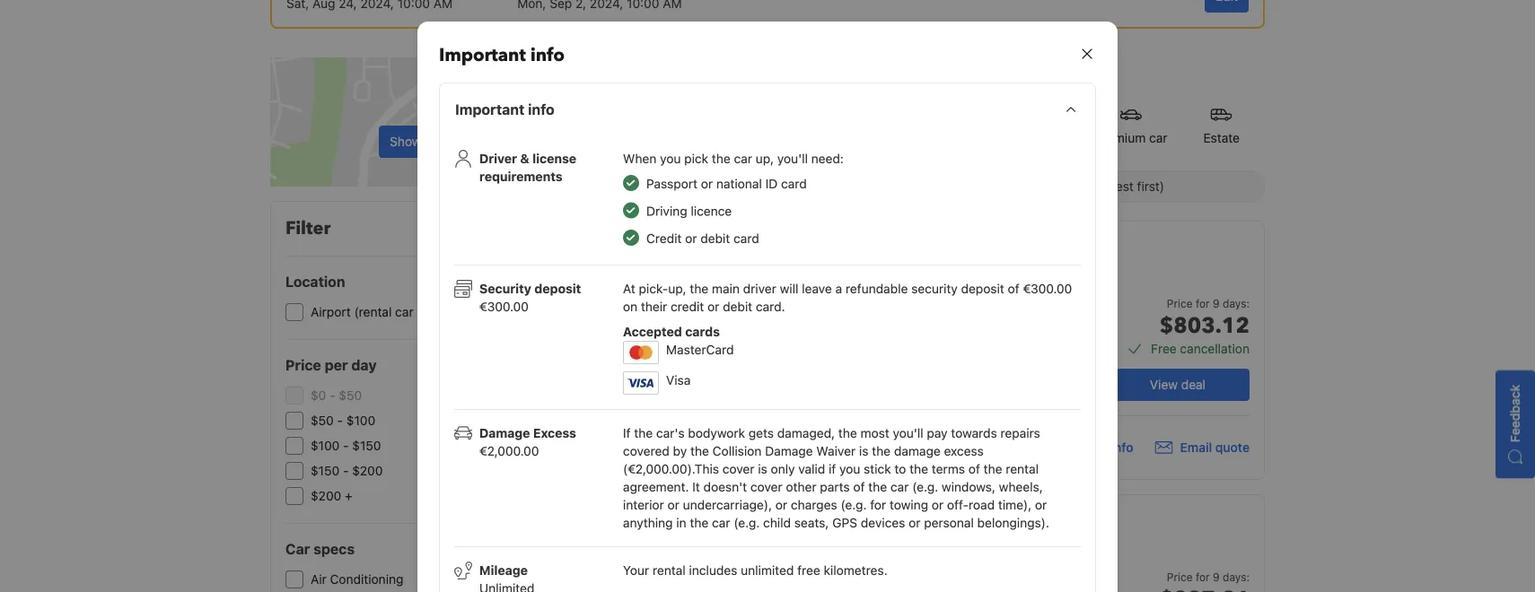 Task type: locate. For each thing, give the bounding box(es) containing it.
time),
[[999, 498, 1032, 513]]

1 vertical spatial €300.00
[[480, 299, 529, 314]]

1 vertical spatial info
[[528, 101, 555, 118]]

debit down the licence
[[701, 231, 730, 246]]

1 horizontal spatial you'll
[[893, 426, 924, 441]]

1 vertical spatial debit
[[723, 299, 753, 314]]

green tick image
[[623, 175, 639, 191], [623, 203, 639, 219]]

info inside dropdown button
[[528, 101, 555, 118]]

0 horizontal spatial (e.g.
[[734, 516, 760, 531]]

1 horizontal spatial €300.00
[[1023, 281, 1073, 296]]

2 product card group from the top
[[609, 495, 1265, 593]]

card right id
[[781, 176, 807, 191]]

in
[[815, 514, 823, 526], [677, 516, 687, 531]]

of right parts
[[854, 480, 865, 495]]

0 vertical spatial €2,000.00
[[480, 444, 539, 459]]

$100 down $50 - $100
[[311, 439, 340, 454]]

the up stick
[[872, 444, 891, 459]]

or left off-
[[932, 498, 944, 513]]

9 for price for 9 days: $803.12
[[1213, 297, 1220, 310]]

in down charges
[[815, 514, 823, 526]]

the up windows,
[[984, 462, 1003, 477]]

1 vertical spatial cover
[[751, 480, 783, 495]]

1 deposit from the left
[[535, 281, 581, 296]]

€2,000.00
[[480, 444, 539, 459], [628, 462, 688, 477]]

2 deposit from the left
[[961, 281, 1005, 296]]

similar inside the suv jeep compass or similar
[[914, 277, 947, 289]]

$200 +
[[311, 489, 353, 504]]

0 vertical spatial similar
[[914, 277, 947, 289]]

on down at
[[623, 299, 638, 314]]

parts
[[820, 480, 850, 495]]

$150 up $200 +
[[311, 464, 340, 479]]

1 vertical spatial you
[[840, 462, 861, 477]]

cover down collision
[[723, 462, 755, 477]]

rome ciampino airport: 24 cars available
[[609, 57, 1044, 87]]

days:
[[1223, 297, 1250, 310], [1223, 571, 1250, 584]]

you'll
[[778, 151, 808, 166], [893, 426, 924, 441]]

$100
[[347, 414, 376, 428], [311, 439, 340, 454]]

airport (rental car center)
[[311, 305, 459, 320]]

up, inside at pick-up, the main driver will leave a refundable security deposit of €300.00 on their credit or debit card .
[[668, 281, 687, 296]]

important info button
[[440, 84, 1096, 136]]

1 vertical spatial for
[[870, 498, 887, 513]]

2 vertical spatial card
[[756, 299, 782, 314]]

excess
[[944, 444, 984, 459]]

0 vertical spatial suv
[[783, 270, 819, 295]]

1 vertical spatial 9
[[1213, 571, 1220, 584]]

deal
[[1182, 378, 1206, 392]]

1 horizontal spatial $200
[[352, 464, 383, 479]]

jeep for suv jeep compass or similar
[[822, 277, 847, 289]]

important inside button
[[1050, 440, 1108, 455]]

0 horizontal spatial up,
[[668, 281, 687, 296]]

cover
[[723, 462, 755, 477], [751, 480, 783, 495]]

1 vertical spatial $50
[[311, 414, 334, 428]]

$100 - $150
[[311, 439, 381, 454]]

0 horizontal spatial €2,000.00
[[480, 444, 539, 459]]

(e.g. down undercarriage),
[[734, 516, 760, 531]]

you right if
[[840, 462, 861, 477]]

1 vertical spatial you'll
[[893, 426, 924, 441]]

requirements
[[480, 169, 563, 184]]

you up passport
[[660, 151, 681, 166]]

similar right refundable
[[914, 277, 947, 289]]

days: inside price for 9 days: $803.12
[[1223, 297, 1250, 310]]

feedback
[[1508, 385, 1523, 443]]

0 horizontal spatial you'll
[[778, 151, 808, 166]]

- down '$100 - $150'
[[343, 464, 349, 479]]

1 vertical spatial $150
[[311, 464, 340, 479]]

security deposit €300.00
[[480, 281, 581, 314]]

$150 - $200
[[311, 464, 383, 479]]

0 vertical spatial card
[[781, 176, 807, 191]]

up, up id
[[756, 151, 774, 166]]

- up '$150 - $200'
[[343, 439, 349, 454]]

0 horizontal spatial $100
[[311, 439, 340, 454]]

(e.g. up hybrid
[[841, 498, 867, 513]]

main
[[712, 281, 740, 296]]

or down main
[[708, 299, 720, 314]]

by right sort
[[638, 179, 652, 194]]

1 jeep from the top
[[822, 277, 847, 289]]

stick
[[864, 462, 891, 477]]

0 horizontal spatial on
[[425, 134, 440, 149]]

2 suv from the top
[[783, 544, 819, 569]]

s.
[[878, 563, 888, 578]]

premium car button
[[1077, 93, 1186, 158]]

their
[[641, 299, 668, 314]]

1 horizontal spatial in
[[815, 514, 823, 526]]

deposit inside security deposit €300.00
[[535, 281, 581, 296]]

0 horizontal spatial rental
[[653, 563, 686, 578]]

will
[[780, 281, 799, 296]]

0 horizontal spatial $200
[[311, 489, 342, 504]]

excess
[[533, 426, 576, 441]]

0 horizontal spatial of
[[854, 480, 865, 495]]

0 vertical spatial up,
[[756, 151, 774, 166]]

green tick image for driving licence
[[623, 203, 639, 219]]

1 vertical spatial by
[[673, 444, 687, 459]]

0 vertical spatial $200
[[352, 464, 383, 479]]

0 vertical spatial you'll
[[778, 151, 808, 166]]

pick-up date element
[[286, 0, 453, 13]]

devices
[[861, 516, 906, 531]]

important info inside button
[[1050, 440, 1134, 455]]

air conditioning
[[311, 573, 404, 587]]

1 horizontal spatial is
[[859, 444, 869, 459]]

info up license
[[528, 101, 555, 118]]

price inside sort by element
[[1059, 179, 1089, 194]]

deposit right the security
[[961, 281, 1005, 296]]

the up the "credit"
[[690, 281, 709, 296]]

0 horizontal spatial deposit
[[535, 281, 581, 296]]

0 vertical spatial of
[[1008, 281, 1020, 296]]

1 horizontal spatial rental
[[1006, 462, 1039, 477]]

0 vertical spatial $50
[[339, 388, 362, 403]]

1 vertical spatial jeep
[[822, 551, 847, 563]]

you'll up damage
[[893, 426, 924, 441]]

2 green tick image from the top
[[623, 203, 639, 219]]

1 horizontal spatial deposit
[[961, 281, 1005, 296]]

car right (rental
[[395, 305, 414, 320]]

2 9 from the top
[[1213, 571, 1220, 584]]

includes
[[689, 563, 738, 578]]

info inside button
[[1112, 440, 1134, 455]]

suv jeep renegade or similar
[[783, 544, 950, 569]]

damage up only
[[765, 444, 813, 459]]

1 vertical spatial important info
[[455, 101, 555, 118]]

$200 left +
[[311, 489, 342, 504]]

0 horizontal spatial damage
[[480, 426, 530, 441]]

map
[[443, 134, 468, 149]]

important info for important info dropdown button
[[455, 101, 555, 118]]

1 vertical spatial similar
[[917, 551, 950, 563]]

1 days: from the top
[[1223, 297, 1250, 310]]

price inside price for 9 days: $803.12
[[1167, 297, 1193, 310]]

0 vertical spatial for
[[1196, 297, 1210, 310]]

price for price per day
[[286, 357, 321, 374]]

$50 down $0
[[311, 414, 334, 428]]

+
[[345, 489, 353, 504]]

1 horizontal spatial of
[[969, 462, 981, 477]]

car right 'premium'
[[1150, 131, 1168, 145]]

plug-
[[787, 514, 815, 526]]

1 vertical spatial $200
[[311, 489, 342, 504]]

suv up the . on the bottom right of page
[[783, 270, 819, 295]]

if
[[623, 426, 631, 441]]

- right $0
[[330, 388, 336, 403]]

debit down main
[[723, 299, 753, 314]]

card down driver
[[756, 299, 782, 314]]

or right time), on the right bottom
[[1035, 498, 1047, 513]]

price for 9 days:
[[1167, 571, 1250, 584]]

$150 up '$150 - $200'
[[352, 439, 381, 454]]

- down the "$0 - $50"
[[337, 414, 343, 428]]

premium
[[1095, 131, 1146, 145]]

1 horizontal spatial damage
[[765, 444, 813, 459]]

cover down only
[[751, 480, 783, 495]]

days: for price for 9 days: $803.12
[[1223, 297, 1250, 310]]

0 vertical spatial by
[[638, 179, 652, 194]]

0 horizontal spatial by
[[638, 179, 652, 194]]

you'll up id
[[778, 151, 808, 166]]

$200 up +
[[352, 464, 383, 479]]

rental up wheels,
[[1006, 462, 1039, 477]]

license
[[533, 151, 577, 166]]

when you pick the car up, you'll need:
[[623, 151, 844, 166]]

0 vertical spatial €300.00
[[1023, 281, 1073, 296]]

1 product card group from the top
[[609, 221, 1272, 480]]

(rental
[[354, 305, 392, 320]]

similar for suv jeep renegade or similar
[[917, 551, 950, 563]]

in inside this cover is only valid if you stick to the terms of the rental agreement. it doesn't cover other parts of the car (e.g. windows, wheels, interior or undercarriage), or charges (e.g. for towing or off-road time), or anything in the car (e.g. child seats, gps devices or personal belongings).
[[677, 516, 687, 531]]

at pick-up, the main driver will leave a refundable security deposit of €300.00 on their credit or debit card .
[[623, 281, 1073, 314]]

suv for suv jeep compass or similar
[[783, 270, 819, 295]]

.
[[782, 299, 785, 314]]

for inside this cover is only valid if you stick to the terms of the rental agreement. it doesn't cover other parts of the car (e.g. windows, wheels, interior or undercarriage), or charges (e.g. for towing or off-road time), or anything in the car (e.g. child seats, gps devices or personal belongings).
[[870, 498, 887, 513]]

2 vertical spatial info
[[1112, 440, 1134, 455]]

damage inside damage excess €2,000.00
[[480, 426, 530, 441]]

airport:
[[781, 57, 863, 87]]

days: for price for 9 days:
[[1223, 571, 1250, 584]]

1 horizontal spatial up,
[[756, 151, 774, 166]]

is inside this cover is only valid if you stick to the terms of the rental agreement. it doesn't cover other parts of the car (e.g. windows, wheels, interior or undercarriage), or charges (e.g. for towing or off-road time), or anything in the car (e.g. child seats, gps devices or personal belongings).
[[758, 462, 768, 477]]

0 vertical spatial days:
[[1223, 297, 1250, 310]]

driver
[[743, 281, 777, 296]]

1 vertical spatial suv
[[783, 544, 819, 569]]

).
[[688, 462, 695, 477]]

green tick image down "sort by"
[[623, 203, 639, 219]]

or right renegade
[[904, 551, 914, 563]]

suv jeep compass or similar
[[783, 270, 947, 295]]

jeep left compass
[[822, 277, 847, 289]]

1 horizontal spatial $50
[[339, 388, 362, 403]]

(e.g. up the towing
[[913, 480, 939, 495]]

suv for suv jeep renegade or similar
[[783, 544, 819, 569]]

or down pick
[[701, 176, 713, 191]]

product card group
[[609, 221, 1272, 480], [609, 495, 1265, 593]]

day
[[352, 357, 377, 374]]

pay
[[927, 426, 948, 441]]

debit inside at pick-up, the main driver will leave a refundable security deposit of €300.00 on their credit or debit card .
[[723, 299, 753, 314]]

0 horizontal spatial in
[[677, 516, 687, 531]]

1 horizontal spatial by
[[673, 444, 687, 459]]

driving
[[647, 204, 688, 219]]

or inside at pick-up, the main driver will leave a refundable security deposit of €300.00 on their credit or debit card .
[[708, 299, 720, 314]]

1 horizontal spatial €2,000.00
[[628, 462, 688, 477]]

search summary element
[[270, 0, 1265, 29]]

important info inside dropdown button
[[455, 101, 555, 118]]

€300.00 inside at pick-up, the main driver will leave a refundable security deposit of €300.00 on their credit or debit card .
[[1023, 281, 1073, 296]]

1 vertical spatial days:
[[1223, 571, 1250, 584]]

info left the email
[[1112, 440, 1134, 455]]

rental right your
[[653, 563, 686, 578]]

€2,000.00 up the agreement.
[[628, 462, 688, 477]]

1 horizontal spatial you
[[840, 462, 861, 477]]

deposit inside at pick-up, the main driver will leave a refundable security deposit of €300.00 on their credit or debit card .
[[961, 281, 1005, 296]]

(e.g.
[[913, 480, 939, 495], [841, 498, 867, 513], [734, 516, 760, 531]]

view
[[1150, 378, 1178, 392]]

0 vertical spatial damage
[[480, 426, 530, 441]]

agreement.
[[623, 480, 689, 495]]

gets
[[749, 426, 774, 441]]

by inside if the car's bodywork gets damaged, the most you'll pay towards repairs covered by the collision damage waiver is the damage excess (
[[673, 444, 687, 459]]

of right the security
[[1008, 281, 1020, 296]]

of
[[1008, 281, 1020, 296], [969, 462, 981, 477], [854, 480, 865, 495]]

green tick image down when on the top left of page
[[623, 175, 639, 191]]

child
[[763, 516, 791, 531]]

suv down seats,
[[783, 544, 819, 569]]

1 vertical spatial important
[[455, 101, 525, 118]]

0 vertical spatial $100
[[347, 414, 376, 428]]

green tick image for passport or national id card
[[623, 175, 639, 191]]

important info for important info button
[[1050, 440, 1134, 455]]

similar inside suv jeep renegade or similar
[[917, 551, 950, 563]]

up,
[[756, 151, 774, 166], [668, 281, 687, 296]]

2 jeep from the top
[[822, 551, 847, 563]]

car down to
[[891, 480, 909, 495]]

price for price for 9 days:
[[1167, 571, 1193, 584]]

important info region
[[440, 143, 1096, 593]]

2 days: from the top
[[1223, 571, 1250, 584]]

jeep inside suv jeep renegade or similar
[[822, 551, 847, 563]]

up, up the "credit"
[[668, 281, 687, 296]]

cancellation
[[1180, 342, 1250, 357]]

0 vertical spatial 9
[[1213, 297, 1220, 310]]

is down most
[[859, 444, 869, 459]]

price per day
[[286, 357, 377, 374]]

on left the map
[[425, 134, 440, 149]]

if
[[829, 462, 836, 477]]

similar
[[914, 277, 947, 289], [917, 551, 950, 563]]

per
[[325, 357, 348, 374]]

first)
[[1137, 179, 1165, 194]]

unlimited
[[741, 563, 794, 578]]

0 vertical spatial product card group
[[609, 221, 1272, 480]]

driving licence
[[647, 204, 732, 219]]

is left only
[[758, 462, 768, 477]]

1 vertical spatial $100
[[311, 439, 340, 454]]

2 horizontal spatial of
[[1008, 281, 1020, 296]]

for inside price for 9 days: $803.12
[[1196, 297, 1210, 310]]

1 vertical spatial is
[[758, 462, 768, 477]]

jeep inside the suv jeep compass or similar
[[822, 277, 847, 289]]

0 horizontal spatial you
[[660, 151, 681, 166]]

0 vertical spatial rental
[[1006, 462, 1039, 477]]

2 vertical spatial important info
[[1050, 440, 1134, 455]]

damage left 'excess'
[[480, 426, 530, 441]]

for for price for 9 days: $803.12
[[1196, 297, 1210, 310]]

0 vertical spatial (e.g.
[[913, 480, 939, 495]]

2 vertical spatial for
[[1196, 571, 1210, 584]]

2 vertical spatial important
[[1050, 440, 1108, 455]]

1 vertical spatial rental
[[653, 563, 686, 578]]

0 vertical spatial green tick image
[[623, 175, 639, 191]]

$0 - $50
[[311, 388, 362, 403]]

- for $50
[[337, 414, 343, 428]]

similar down personal
[[917, 551, 950, 563]]

$50 up $50 - $100
[[339, 388, 362, 403]]

or left the security
[[900, 277, 911, 289]]

1 vertical spatial (e.g.
[[841, 498, 867, 513]]

1 green tick image from the top
[[623, 175, 639, 191]]

9 inside price for 9 days: $803.12
[[1213, 297, 1220, 310]]

1 vertical spatial on
[[623, 299, 638, 314]]

info down drop-off date element
[[531, 43, 565, 68]]

deposit right security
[[535, 281, 581, 296]]

off-
[[947, 498, 969, 513]]

important inside dropdown button
[[455, 101, 525, 118]]

card up driver
[[734, 231, 760, 246]]

your rental includes unlimited free kilometre s.
[[623, 563, 888, 578]]

1 suv from the top
[[783, 270, 819, 295]]

price for price for 9 days: $803.12
[[1167, 297, 1193, 310]]

1 vertical spatial €2,000.00
[[628, 462, 688, 477]]

1 horizontal spatial on
[[623, 299, 638, 314]]

on inside at pick-up, the main driver will leave a refundable security deposit of €300.00 on their credit or debit card .
[[623, 299, 638, 314]]

0 horizontal spatial is
[[758, 462, 768, 477]]

$100 up '$100 - $150'
[[347, 414, 376, 428]]

leave
[[802, 281, 832, 296]]

green tick image
[[623, 230, 639, 246]]

rental
[[1006, 462, 1039, 477], [653, 563, 686, 578]]

jeep up kilometre
[[822, 551, 847, 563]]

the down stick
[[869, 480, 887, 495]]

1 9 from the top
[[1213, 297, 1220, 310]]

in right the anything
[[677, 516, 687, 531]]

free
[[798, 563, 821, 578]]

or inside the suv jeep compass or similar
[[900, 277, 911, 289]]

by down car's
[[673, 444, 687, 459]]

1 vertical spatial product card group
[[609, 495, 1265, 593]]

of up windows,
[[969, 462, 981, 477]]

0 vertical spatial is
[[859, 444, 869, 459]]

0 vertical spatial jeep
[[822, 277, 847, 289]]

0 vertical spatial on
[[425, 134, 440, 149]]

1 vertical spatial up,
[[668, 281, 687, 296]]

is
[[859, 444, 869, 459], [758, 462, 768, 477]]

€2,000.00 down 'excess'
[[480, 444, 539, 459]]



Task type: vqa. For each thing, say whether or not it's contained in the screenshot.
'Waiver'
yes



Task type: describe. For each thing, give the bounding box(es) containing it.
conditioning
[[330, 573, 404, 587]]

terms
[[932, 462, 965, 477]]

collision
[[713, 444, 762, 459]]

other
[[786, 480, 817, 495]]

sort by element
[[659, 171, 1265, 203]]

or down the towing
[[909, 516, 921, 531]]

credit
[[671, 299, 704, 314]]

estate button
[[1186, 93, 1258, 158]]

accepted
[[623, 324, 682, 339]]

similar for suv jeep compass or similar
[[914, 277, 947, 289]]

0 vertical spatial debit
[[701, 231, 730, 246]]

9 for price for 9 days:
[[1213, 571, 1220, 584]]

car up the national
[[734, 151, 753, 166]]

the right pick
[[712, 151, 731, 166]]

0 horizontal spatial $50
[[311, 414, 334, 428]]

belongings).
[[978, 516, 1050, 531]]

info for important info dropdown button
[[528, 101, 555, 118]]

price for price (lowest first)
[[1059, 179, 1089, 194]]

accepted cards
[[623, 324, 720, 339]]

ciampino
[[675, 57, 776, 87]]

of inside at pick-up, the main driver will leave a refundable security deposit of €300.00 on their credit or debit card .
[[1008, 281, 1020, 296]]

email quote button
[[1155, 439, 1250, 457]]

$50 - $100
[[311, 414, 376, 428]]

a
[[836, 281, 843, 296]]

visa
[[666, 373, 691, 388]]

need:
[[812, 151, 844, 166]]

- for $100
[[343, 439, 349, 454]]

cars
[[901, 57, 943, 87]]

or right credit
[[685, 231, 697, 246]]

this
[[695, 462, 719, 477]]

it
[[693, 480, 700, 495]]

damaged,
[[778, 426, 835, 441]]

important for important info button
[[1050, 440, 1108, 455]]

1 vertical spatial card
[[734, 231, 760, 246]]

product card group containing $803.12
[[609, 221, 1272, 480]]

0 vertical spatial important
[[439, 43, 526, 68]]

the down damage
[[910, 462, 929, 477]]

center)
[[417, 305, 459, 320]]

0 vertical spatial info
[[531, 43, 565, 68]]

free
[[1151, 342, 1177, 357]]

the inside at pick-up, the main driver will leave a refundable security deposit of €300.00 on their credit or debit card .
[[690, 281, 709, 296]]

specs
[[314, 541, 355, 558]]

sort
[[609, 179, 634, 194]]

€300.00 inside security deposit €300.00
[[480, 299, 529, 314]]

show on map
[[390, 134, 468, 149]]

licence
[[691, 204, 732, 219]]

pick
[[685, 151, 709, 166]]

cards
[[685, 324, 720, 339]]

for for price for 9 days:
[[1196, 571, 1210, 584]]

1 horizontal spatial (e.g.
[[841, 498, 867, 513]]

quote
[[1216, 440, 1250, 455]]

mastercard
[[666, 342, 734, 357]]

drop-off date element
[[518, 0, 682, 13]]

most
[[861, 426, 890, 441]]

national
[[717, 176, 762, 191]]

feedback button
[[1496, 371, 1536, 479]]

damage inside if the car's bodywork gets damaged, the most you'll pay towards repairs covered by the collision damage waiver is the damage excess (
[[765, 444, 813, 459]]

towards
[[951, 426, 998, 441]]

filter
[[286, 216, 331, 241]]

jeep for suv jeep renegade or similar
[[822, 551, 847, 563]]

refundable
[[846, 281, 908, 296]]

&
[[520, 151, 530, 166]]

gps
[[833, 516, 858, 531]]

covered
[[623, 444, 670, 459]]

pick-
[[639, 281, 668, 296]]

if the car's bodywork gets damaged, the most you'll pay towards repairs covered by the collision damage waiver is the damage excess (
[[623, 426, 1041, 477]]

you'll inside if the car's bodywork gets damaged, the most you'll pay towards repairs covered by the collision damage waiver is the damage excess (
[[893, 426, 924, 441]]

you inside this cover is only valid if you stick to the terms of the rental agreement. it doesn't cover other parts of the car (e.g. windows, wheels, interior or undercarriage), or charges (e.g. for towing or off-road time), or anything in the car (e.g. child seats, gps devices or personal belongings).
[[840, 462, 861, 477]]

2 vertical spatial (e.g.
[[734, 516, 760, 531]]

doesn't
[[704, 480, 747, 495]]

supplied by avis image
[[625, 435, 681, 462]]

show
[[390, 134, 422, 149]]

1 vertical spatial of
[[969, 462, 981, 477]]

car down undercarriage),
[[712, 516, 731, 531]]

$803.12
[[1160, 311, 1250, 341]]

(lowest
[[1092, 179, 1134, 194]]

0 vertical spatial cover
[[723, 462, 755, 477]]

2 horizontal spatial (e.g.
[[913, 480, 939, 495]]

card inside at pick-up, the main driver will leave a refundable security deposit of €300.00 on their credit or debit card .
[[756, 299, 782, 314]]

the down undercarriage),
[[690, 516, 709, 531]]

anything
[[623, 516, 673, 531]]

(
[[623, 462, 628, 477]]

24
[[868, 57, 896, 87]]

on inside show on map button
[[425, 134, 440, 149]]

when
[[623, 151, 657, 166]]

bodywork
[[688, 426, 745, 441]]

premium car
[[1095, 131, 1168, 145]]

0 vertical spatial $150
[[352, 439, 381, 454]]

damage excess €2,000.00
[[480, 426, 576, 459]]

car inside premium car button
[[1150, 131, 1168, 145]]

0 horizontal spatial $150
[[311, 464, 340, 479]]

the right if
[[634, 426, 653, 441]]

price for 9 days: $803.12
[[1160, 297, 1250, 341]]

available
[[949, 57, 1044, 87]]

to
[[895, 462, 907, 477]]

view deal
[[1150, 378, 1206, 392]]

driver
[[480, 151, 517, 166]]

- for $150
[[343, 464, 349, 479]]

credit
[[647, 231, 682, 246]]

your
[[623, 563, 649, 578]]

price (lowest first)
[[1059, 179, 1165, 194]]

seats,
[[795, 516, 829, 531]]

- for $0
[[330, 388, 336, 403]]

0 vertical spatial you
[[660, 151, 681, 166]]

info for important info button
[[1112, 440, 1134, 455]]

important info dialog
[[396, 0, 1140, 593]]

rental inside this cover is only valid if you stick to the terms of the rental agreement. it doesn't cover other parts of the car (e.g. windows, wheels, interior or undercarriage), or charges (e.g. for towing or off-road time), or anything in the car (e.g. child seats, gps devices or personal belongings).
[[1006, 462, 1039, 477]]

2 vertical spatial of
[[854, 480, 865, 495]]

mileage
[[480, 563, 528, 578]]

or up the child
[[776, 498, 788, 513]]

driver & license requirements
[[480, 151, 577, 184]]

or down the agreement.
[[668, 498, 680, 513]]

credit or debit card
[[647, 231, 760, 246]]

product card group containing suv
[[609, 495, 1265, 593]]

towing
[[890, 498, 929, 513]]

security
[[480, 281, 532, 296]]

important for important info dropdown button
[[455, 101, 525, 118]]

in inside product card group
[[815, 514, 823, 526]]

or inside suv jeep renegade or similar
[[904, 551, 914, 563]]

renegade
[[850, 551, 901, 563]]

is inside if the car's bodywork gets damaged, the most you'll pay towards repairs covered by the collision damage waiver is the damage excess (
[[859, 444, 869, 459]]

this cover is only valid if you stick to the terms of the rental agreement. it doesn't cover other parts of the car (e.g. windows, wheels, interior or undercarriage), or charges (e.g. for towing or off-road time), or anything in the car (e.g. child seats, gps devices or personal belongings).
[[623, 462, 1050, 531]]

the up waiver
[[839, 426, 857, 441]]

0 vertical spatial important info
[[439, 43, 565, 68]]

€2,000.00 inside damage excess €2,000.00
[[480, 444, 539, 459]]

1 horizontal spatial $100
[[347, 414, 376, 428]]

id
[[766, 176, 778, 191]]

estate
[[1204, 131, 1240, 145]]

the up "this"
[[691, 444, 709, 459]]

€2,000.00 ).
[[628, 462, 695, 477]]

car's
[[656, 426, 685, 441]]

passport
[[647, 176, 698, 191]]

charges
[[791, 498, 838, 513]]



